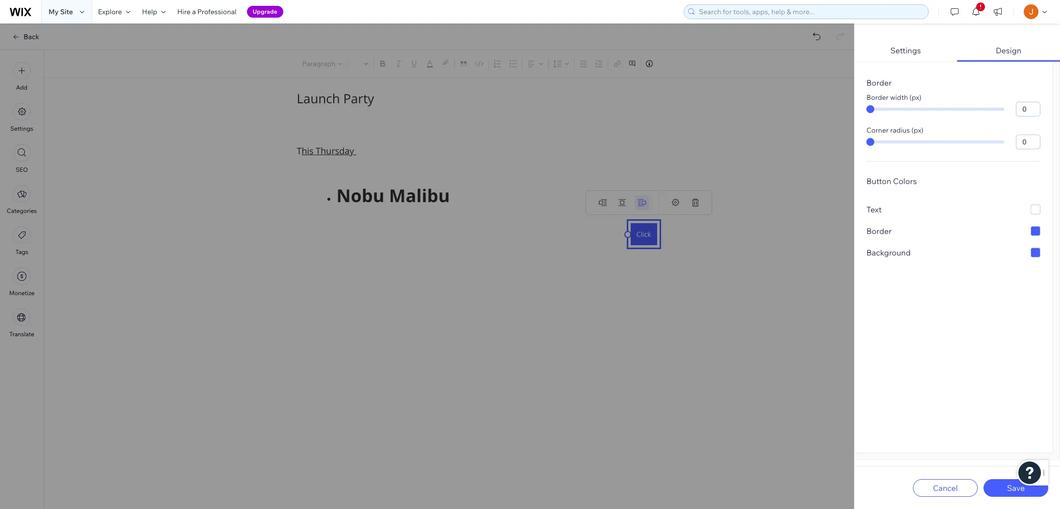 Task type: describe. For each thing, give the bounding box(es) containing it.
background
[[867, 248, 911, 258]]

corner
[[867, 126, 889, 135]]

settings inside 'ricosmodal' dialog
[[890, 46, 921, 55]]

seo
[[16, 166, 28, 174]]

translate button
[[9, 309, 34, 338]]

1 vertical spatial settings
[[10, 125, 33, 132]]

monetize
[[9, 290, 34, 297]]

width
[[890, 93, 908, 102]]

thursday
[[316, 145, 354, 157]]

none text field containing nobu malibu
[[297, 118, 659, 350]]

back
[[24, 32, 39, 41]]

menu containing add
[[0, 56, 44, 344]]

settings button inside menu
[[10, 103, 33, 132]]

seo button
[[13, 144, 31, 174]]

t his thursday
[[297, 145, 356, 157]]

tags
[[15, 248, 28, 256]]

ricosmodal dialog
[[854, 0, 1060, 510]]

design
[[996, 46, 1021, 55]]

hire a professional
[[177, 7, 236, 16]]

explore
[[98, 7, 122, 16]]

categories
[[7, 207, 37, 215]]

upgrade button
[[247, 6, 283, 18]]

professional
[[197, 7, 236, 16]]

back button
[[12, 32, 39, 41]]

button colors
[[867, 176, 917, 186]]

settings button inside 'ricosmodal' dialog
[[854, 38, 957, 62]]

help button
[[136, 0, 171, 24]]

1 border from the top
[[867, 78, 892, 88]]

help
[[142, 7, 157, 16]]

upgrade
[[253, 8, 277, 15]]

hire
[[177, 7, 191, 16]]

my
[[49, 7, 59, 16]]

Add a Catchy Title text field
[[297, 90, 653, 107]]

hire a professional link
[[171, 0, 242, 24]]

button for button
[[866, 13, 897, 25]]

colors
[[893, 176, 917, 186]]

click
[[636, 230, 651, 239]]

translate
[[9, 331, 34, 338]]

add
[[16, 84, 28, 91]]



Task type: vqa. For each thing, say whether or not it's contained in the screenshot.
Sidebar ELEMENT
no



Task type: locate. For each thing, give the bounding box(es) containing it.
border
[[867, 78, 892, 88], [867, 93, 889, 102], [867, 226, 892, 236]]

t
[[297, 145, 302, 157]]

his
[[302, 145, 314, 157]]

nobu malibu
[[336, 184, 450, 208]]

add button
[[13, 62, 31, 91]]

(px) for corner radius (px)
[[912, 126, 923, 135]]

0 horizontal spatial settings button
[[10, 103, 33, 132]]

0 vertical spatial (px)
[[910, 93, 922, 102]]

categories button
[[7, 185, 37, 215]]

button
[[866, 13, 897, 25], [867, 176, 891, 186]]

site
[[60, 7, 73, 16]]

0 vertical spatial border
[[867, 78, 892, 88]]

corner radius (px)
[[867, 126, 923, 135]]

button inside design "tab panel"
[[867, 176, 891, 186]]

radius
[[890, 126, 910, 135]]

settings up width
[[890, 46, 921, 55]]

text
[[867, 205, 882, 215]]

1 vertical spatial (px)
[[912, 126, 923, 135]]

None text field
[[297, 118, 659, 350]]

1 vertical spatial border
[[867, 93, 889, 102]]

border down text
[[867, 226, 892, 236]]

1 horizontal spatial settings
[[890, 46, 921, 55]]

(px) for border width (px)
[[910, 93, 922, 102]]

2 border from the top
[[867, 93, 889, 102]]

nobu
[[336, 184, 384, 208]]

cancel
[[933, 483, 958, 493]]

1 vertical spatial button
[[867, 176, 891, 186]]

design button
[[957, 38, 1060, 62]]

tags button
[[13, 226, 31, 256]]

settings button up width
[[854, 38, 957, 62]]

save button
[[984, 480, 1048, 497]]

save
[[1007, 483, 1025, 493]]

3 border from the top
[[867, 226, 892, 236]]

cancel button
[[913, 480, 978, 497]]

click button
[[631, 223, 657, 246]]

tab list containing settings
[[854, 38, 1060, 461]]

menu
[[0, 56, 44, 344]]

design tab panel
[[854, 62, 1060, 461]]

malibu
[[389, 184, 450, 208]]

Search for tools, apps, help & more... field
[[696, 5, 925, 19]]

1 vertical spatial settings button
[[10, 103, 33, 132]]

border left width
[[867, 93, 889, 102]]

tab list
[[854, 38, 1060, 461]]

0 vertical spatial settings
[[890, 46, 921, 55]]

settings up seo button
[[10, 125, 33, 132]]

1 horizontal spatial settings button
[[854, 38, 957, 62]]

monetize button
[[9, 268, 34, 297]]

a
[[192, 7, 196, 16]]

(px)
[[910, 93, 922, 102], [912, 126, 923, 135]]

0 horizontal spatial settings
[[10, 125, 33, 132]]

my site
[[49, 7, 73, 16]]

(px) right width
[[910, 93, 922, 102]]

0 vertical spatial settings button
[[854, 38, 957, 62]]

settings button down add
[[10, 103, 33, 132]]

(px) right radius at right
[[912, 126, 923, 135]]

settings
[[890, 46, 921, 55], [10, 125, 33, 132]]

None range field
[[867, 108, 1004, 111], [867, 141, 1004, 144], [867, 108, 1004, 111], [867, 141, 1004, 144]]

settings button
[[854, 38, 957, 62], [10, 103, 33, 132]]

None number field
[[1016, 102, 1041, 117], [1016, 135, 1041, 149], [1016, 102, 1041, 117], [1016, 135, 1041, 149]]

border width (px)
[[867, 93, 922, 102]]

0 vertical spatial button
[[866, 13, 897, 25]]

border up 'border width (px)'
[[867, 78, 892, 88]]

button for button colors
[[867, 176, 891, 186]]

2 vertical spatial border
[[867, 226, 892, 236]]



